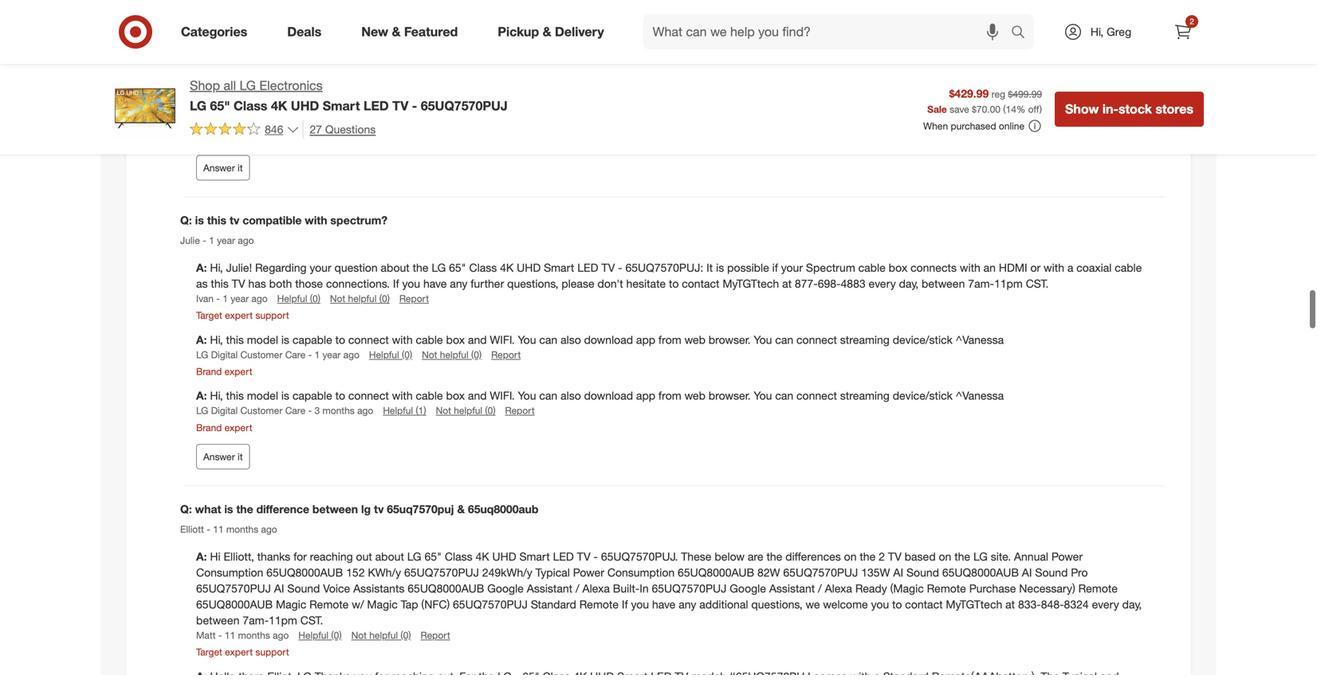 Task type: describe. For each thing, give the bounding box(es) containing it.
tv down all
[[226, 100, 240, 114]]

hdmi
[[999, 261, 1028, 275]]

2 digital from the top
[[211, 116, 238, 128]]

65uq8000aub up purchase
[[942, 566, 1019, 580]]

has
[[248, 277, 266, 291]]

standard
[[531, 598, 576, 612]]

2 link
[[1166, 14, 1201, 49]]

- inside q: what is the difference between lg tv 65uq7570puj & 65uq8000aub elliott - 11 months ago
[[207, 523, 210, 535]]

helpful  (0) button down new & featured
[[383, 59, 426, 73]]

1 48.9". from the top
[[865, 44, 894, 58]]

off
[[1028, 103, 1040, 115]]

tv inside q: is this tv compatible with spectrum? julie - 1 year ago
[[230, 213, 239, 227]]

(1)
[[416, 405, 426, 417]]

2 your from the left
[[781, 261, 803, 275]]

0 horizontal spatial power
[[573, 566, 604, 580]]

1 your from the left
[[310, 261, 331, 275]]

1 horizontal spatial you
[[631, 598, 649, 612]]

1 a: from the top
[[196, 100, 207, 114]]

(magic
[[890, 582, 924, 596]]

helpful for helpful  (1) button
[[383, 405, 413, 417]]

digital for not helpful  (0) button on top of (1)
[[211, 349, 238, 361]]

pickup & delivery
[[498, 24, 604, 40]]

2 inside hi elliott, thanks for reaching out about lg 65" class 4k uhd smart led tv - 65uq7570puj.     these below are the differences on the 2 tv based on the lg site.  annual power consumption  65uq8000aub 152 kwh/y   65uq7570puj 249kwh/y  typical power consumption   65uq8000aub 82w  65uq7570puj 135w  ai sound  65uq8000aub ai sound pro 65uq7570puj ai sound  voice assistants  65uq8000aub google assistant / alexa built-in   65uq7570puj google assistant / alexa ready (magic remote purchase necessary)  remote 65uq8000aub magic remote w/ magic tap (nfc)  65uq7570puj standard remote    if you have any additional questions, we welcome you to contact mytgttech at 833-848-8324 every day, between 7am-11pm cst.
[[879, 550, 885, 564]]

1 horizontal spatial ai
[[893, 566, 904, 580]]

voice
[[323, 582, 350, 596]]

4883
[[841, 277, 866, 291]]

dimensions up 846 on the left top
[[243, 100, 301, 114]]

27
[[310, 122, 322, 136]]

is inside hi, julie! regarding your question about the lg 65" class 4k uhd smart led tv - 65uq7570puj: it is possible if your spectrum cable box connects with an hdmi or with a coaxial cable as this tv has both those connections. if you have any further questions, please don't hesitate to contact mytgttech at 877-698-4883 every day, between 7am-11pm cst.
[[716, 261, 724, 275]]

a: hi, this model is capable to connect with cable box and wifi. you can also download app from web browser. you can connect streaming device/stick ^vanessa for (1)
[[196, 389, 1004, 403]]

spectrum
[[806, 261, 855, 275]]

ago right the matt
[[273, 630, 289, 642]]

day, inside hi elliott, thanks for reaching out about lg 65" class 4k uhd smart led tv - 65uq7570puj.     these below are the differences on the 2 tv based on the lg site.  annual power consumption  65uq8000aub 152 kwh/y   65uq7570puj 249kwh/y  typical power consumption   65uq8000aub 82w  65uq7570puj 135w  ai sound  65uq8000aub ai sound pro 65uq7570puj ai sound  voice assistants  65uq8000aub google assistant / alexa built-in   65uq7570puj google assistant / alexa ready (magic remote purchase necessary)  remote 65uq8000aub magic remote w/ magic tap (nfc)  65uq7570puj standard remote    if you have any additional questions, we welcome you to contact mytgttech at 833-848-8324 every day, between 7am-11pm cst.
[[1123, 598, 1142, 612]]

1 target expert support from the top
[[196, 21, 289, 33]]

these
[[681, 550, 712, 564]]

not helpful  (0) for not helpful  (0) button underneath featured
[[436, 60, 496, 72]]

shop
[[190, 78, 220, 93]]

it
[[707, 261, 713, 275]]

249kwh/y
[[482, 566, 533, 580]]

2 11.9"tv from the top
[[484, 100, 524, 114]]

65uq8000aub down for in the bottom of the page
[[266, 566, 343, 580]]

- inside q: is this tv compatible with spectrum? julie - 1 year ago
[[203, 234, 206, 246]]

months inside q: what is the difference between lg tv 65uq7570puj & 65uq8000aub elliott - 11 months ago
[[226, 523, 258, 535]]

dimensions down hi, tv dimensions with stand (wxhxd) 57.1" x 35.4" x 11.9"tv dimensions without stand (wxhxd) 57.1" x 33" x 2.9", stand width 48.9". ^vanessa
[[527, 100, 586, 114]]

hesitate
[[626, 277, 666, 291]]

necessary)
[[1019, 582, 1076, 596]]

purchase
[[969, 582, 1016, 596]]

2 horizontal spatial you
[[871, 598, 889, 612]]

report button for not helpful  (0) button on the right of (1)
[[505, 404, 535, 418]]

$429.99 reg $499.99 sale save $ 70.00 ( 14 % off )
[[928, 86, 1042, 115]]

an
[[984, 261, 996, 275]]

expert for not helpful  (0) button on top of (1)
[[225, 366, 252, 378]]

class for 65uq7570puj
[[445, 550, 473, 564]]

65uq8000aub up (nfc)
[[408, 582, 484, 596]]

tap
[[401, 598, 418, 612]]

ago up "shop all lg electronics lg 65" class 4k uhd smart led tv - 65uq7570puj"
[[357, 60, 373, 72]]

answer for tv
[[203, 162, 235, 174]]

1 without from the top
[[589, 44, 626, 58]]

year down has
[[231, 293, 249, 305]]

helpful for hi elliott, thanks for reaching out about lg 65" class 4k uhd smart led tv - 65uq7570puj.     these below are the differences on the 2 tv based on the lg site.  annual power consumption  65uq8000aub 152 kwh/y   65uq7570puj 249kwh/y  typical power consumption   65uq8000aub 82w  65uq7570puj 135w  ai sound  65uq8000aub ai sound pro 65uq7570puj ai sound  voice assistants  65uq8000aub google assistant / alexa built-in   65uq7570puj google assistant / alexa ready (magic remote purchase necessary)  remote 65uq8000aub magic remote w/ magic tap (nfc)  65uq7570puj standard remote    if you have any additional questions, we welcome you to contact mytgttech at 833-848-8324 every day, between 7am-11pm cst.'s helpful  (0) button
[[298, 630, 329, 642]]

download for helpful  (0)
[[584, 333, 633, 347]]

1 / from the left
[[576, 582, 579, 596]]

& for new
[[392, 24, 401, 40]]

cst. inside hi elliott, thanks for reaching out about lg 65" class 4k uhd smart led tv - 65uq7570puj.     these below are the differences on the 2 tv based on the lg site.  annual power consumption  65uq8000aub 152 kwh/y   65uq7570puj 249kwh/y  typical power consumption   65uq8000aub 82w  65uq7570puj 135w  ai sound  65uq8000aub ai sound pro 65uq7570puj ai sound  voice assistants  65uq8000aub google assistant / alexa built-in   65uq7570puj google assistant / alexa ready (magic remote purchase necessary)  remote 65uq8000aub magic remote w/ magic tap (nfc)  65uq7570puj standard remote    if you have any additional questions, we welcome you to contact mytgttech at 833-848-8324 every day, between 7am-11pm cst.
[[300, 614, 323, 628]]

not helpful  (0) for not helpful  (0) button underneath connections.
[[330, 293, 390, 305]]

year down those
[[323, 349, 341, 361]]

mytgttech inside hi elliott, thanks for reaching out about lg 65" class 4k uhd smart led tv - 65uq7570puj.     these below are the differences on the 2 tv based on the lg site.  annual power consumption  65uq8000aub 152 kwh/y   65uq7570puj 249kwh/y  typical power consumption   65uq8000aub 82w  65uq7570puj 135w  ai sound  65uq8000aub ai sound pro 65uq7570puj ai sound  voice assistants  65uq8000aub google assistant / alexa built-in   65uq7570puj google assistant / alexa ready (magic remote purchase necessary)  remote 65uq8000aub magic remote w/ magic tap (nfc)  65uq7570puj standard remote    if you have any additional questions, we welcome you to contact mytgttech at 833-848-8324 every day, between 7am-11pm cst.
[[946, 598, 1003, 612]]

day, inside hi, julie! regarding your question about the lg 65" class 4k uhd smart led tv - 65uq7570puj: it is possible if your spectrum cable box connects with an hdmi or with a coaxial cable as this tv has both those connections. if you have any further questions, please don't hesitate to contact mytgttech at 877-698-4883 every day, between 7am-11pm cst.
[[899, 277, 919, 291]]

is inside q: is this tv compatible with spectrum? julie - 1 year ago
[[195, 213, 204, 227]]

the left the site. on the right of the page
[[955, 550, 971, 564]]

helpful  (1)
[[383, 405, 426, 417]]

stores
[[1156, 101, 1194, 117]]

when purchased online
[[923, 120, 1025, 132]]

those
[[295, 277, 323, 291]]

& for pickup
[[543, 24, 552, 40]]

65uq8000aub up matt - 11 months ago
[[196, 598, 273, 612]]

show in-stock stores
[[1065, 101, 1194, 117]]

expert for not helpful  (0) button underneath featured
[[225, 77, 252, 89]]

- inside "shop all lg electronics lg 65" class 4k uhd smart led tv - 65uq7570puj"
[[412, 98, 417, 114]]

led inside "shop all lg electronics lg 65" class 4k uhd smart led tv - 65uq7570puj"
[[364, 98, 389, 114]]

)
[[1040, 103, 1042, 115]]

1 assistant from the left
[[527, 582, 573, 596]]

search
[[1004, 26, 1042, 41]]

w/
[[352, 598, 364, 612]]

833-
[[1018, 598, 1041, 612]]

about inside hi elliott, thanks for reaching out about lg 65" class 4k uhd smart led tv - 65uq7570puj.     these below are the differences on the 2 tv based on the lg site.  annual power consumption  65uq8000aub 152 kwh/y   65uq7570puj 249kwh/y  typical power consumption   65uq8000aub 82w  65uq7570puj 135w  ai sound  65uq8000aub ai sound pro 65uq7570puj ai sound  voice assistants  65uq8000aub google assistant / alexa built-in   65uq7570puj google assistant / alexa ready (magic remote purchase necessary)  remote 65uq8000aub magic remote w/ magic tap (nfc)  65uq7570puj standard remote    if you have any additional questions, we welcome you to contact mytgttech at 833-848-8324 every day, between 7am-11pm cst.
[[375, 550, 404, 564]]

this inside q: is this tv compatible with spectrum? julie - 1 year ago
[[207, 213, 227, 227]]

spectrum?
[[330, 213, 388, 227]]

browser. for (0)
[[709, 333, 751, 347]]

lg inside hi, julie! regarding your question about the lg 65" class 4k uhd smart led tv - 65uq7570puj: it is possible if your spectrum cable box connects with an hdmi or with a coaxial cable as this tv has both those connections. if you have any further questions, please don't hesitate to contact mytgttech at 877-698-4883 every day, between 7am-11pm cst.
[[432, 261, 446, 275]]

show in-stock stores button
[[1055, 92, 1204, 127]]

1 on from the left
[[844, 550, 857, 564]]

web for helpful  (1)
[[685, 389, 706, 403]]

11pm inside hi, julie! regarding your question about the lg 65" class 4k uhd smart led tv - 65uq7570puj: it is possible if your spectrum cable box connects with an hdmi or with a coaxial cable as this tv has both those connections. if you have any further questions, please don't hesitate to contact mytgttech at 877-698-4883 every day, between 7am-11pm cst.
[[994, 277, 1023, 291]]

target for hi,
[[196, 310, 222, 322]]

not for not helpful  (0) button below w/
[[351, 630, 367, 642]]

helpful  (0) for hi, julie! regarding your question about the lg 65" class 4k uhd smart led tv - 65uq7570puj: it is possible if your spectrum cable box connects with an hdmi or with a coaxial cable as this tv has both those connections. if you have any further questions, please don't hesitate to contact mytgttech at 877-698-4883 every day, between 7am-11pm cst.
[[277, 293, 320, 305]]

julie!
[[226, 261, 252, 275]]

877-
[[795, 277, 818, 291]]

65uq7570puj.
[[601, 550, 678, 564]]

matt - 11 months ago
[[196, 630, 289, 642]]

led for connections.
[[578, 261, 598, 275]]

ago inside q: what is the difference between lg tv 65uq7570puj & 65uq8000aub elliott - 11 months ago
[[261, 523, 277, 535]]

- inside hi, julie! regarding your question about the lg 65" class 4k uhd smart led tv - 65uq7570puj: it is possible if your spectrum cable box connects with an hdmi or with a coaxial cable as this tv has both those connections. if you have any further questions, please don't hesitate to contact mytgttech at 877-698-4883 every day, between 7am-11pm cst.
[[618, 261, 622, 275]]

wifi. for helpful  (0)
[[490, 333, 515, 347]]

sale
[[928, 103, 947, 115]]

135w
[[861, 566, 890, 580]]

4 brand expert from the top
[[196, 422, 252, 434]]

answer it button for tv
[[196, 155, 250, 181]]

helpful  (0) button for hi, this model is capable to connect with cable box and wifi. you can also download app from web browser. you can connect streaming device/stick ^vanessa
[[369, 348, 412, 362]]

(0) up helpful  (1)
[[402, 349, 412, 361]]

every inside hi elliott, thanks for reaching out about lg 65" class 4k uhd smart led tv - 65uq7570puj.     these below are the differences on the 2 tv based on the lg site.  annual power consumption  65uq8000aub 152 kwh/y   65uq7570puj 249kwh/y  typical power consumption   65uq8000aub 82w  65uq7570puj 135w  ai sound  65uq8000aub ai sound pro 65uq7570puj ai sound  voice assistants  65uq8000aub google assistant / alexa built-in   65uq7570puj google assistant / alexa ready (magic remote purchase necessary)  remote 65uq8000aub magic remote w/ magic tap (nfc)  65uq7570puj standard remote    if you have any additional questions, we welcome you to contact mytgttech at 833-848-8324 every day, between 7am-11pm cst.
[[1092, 598, 1119, 612]]

hi, tv dimensions with stand (wxhxd) 57.1" x 35.4" x 11.9"tv dimensions without stand (wxhxd) 57.1" x 33" x 2.9", stand width 48.9". ^vanessa
[[210, 44, 945, 58]]

1 horizontal spatial sound
[[907, 566, 939, 580]]

14
[[1006, 103, 1017, 115]]

further
[[471, 277, 504, 291]]

remote right the (magic
[[927, 582, 966, 596]]

65uq7570puj:
[[626, 261, 704, 275]]

(0) down tap
[[401, 630, 411, 642]]

kwh/y
[[368, 566, 401, 580]]

answer for this
[[203, 451, 235, 463]]

ivan - 1 year ago
[[196, 293, 268, 305]]

elliott
[[180, 523, 204, 535]]

a: hi, this model is capable to connect with cable box and wifi. you can also download app from web browser. you can connect streaming device/stick ^vanessa for (0)
[[196, 333, 1004, 347]]

questions, inside hi elliott, thanks for reaching out about lg 65" class 4k uhd smart led tv - 65uq7570puj.     these below are the differences on the 2 tv based on the lg site.  annual power consumption  65uq8000aub 152 kwh/y   65uq7570puj 249kwh/y  typical power consumption   65uq8000aub 82w  65uq7570puj 135w  ai sound  65uq8000aub ai sound pro 65uq7570puj ai sound  voice assistants  65uq8000aub google assistant / alexa built-in   65uq7570puj google assistant / alexa ready (magic remote purchase necessary)  remote 65uq8000aub magic remote w/ magic tap (nfc)  65uq7570puj standard remote    if you have any additional questions, we welcome you to contact mytgttech at 833-848-8324 every day, between 7am-11pm cst.
[[751, 598, 803, 612]]

in-
[[1103, 101, 1119, 117]]

2 consumption from the left
[[608, 566, 675, 580]]

search button
[[1004, 14, 1042, 53]]

65" for 65uq7570puj
[[425, 550, 442, 564]]

based
[[905, 550, 936, 564]]

3 brand expert from the top
[[196, 366, 252, 378]]

helpful  (1) button
[[383, 404, 426, 418]]

coaxial
[[1077, 261, 1112, 275]]

not helpful  (0) button down connections.
[[330, 292, 390, 306]]

dimensions down pickup & delivery on the left top
[[527, 44, 586, 58]]

smart for power
[[520, 550, 550, 564]]

0 horizontal spatial sound
[[287, 582, 320, 596]]

image of lg 65" class 4k uhd smart led tv - 65uq7570puj image
[[113, 77, 177, 140]]

1 right ivan
[[223, 293, 228, 305]]

2 width from the top
[[833, 100, 862, 114]]

& inside q: what is the difference between lg tv 65uq7570puj & 65uq8000aub elliott - 11 months ago
[[457, 502, 465, 516]]

not helpful  (0) button down featured
[[436, 59, 496, 73]]

out
[[356, 550, 372, 564]]

1 consumption from the left
[[196, 566, 263, 580]]

save
[[950, 103, 969, 115]]

dimensions down deals
[[243, 44, 301, 58]]

1 customer from the top
[[240, 60, 283, 72]]

(0) down connections.
[[379, 293, 390, 305]]

1 inside q: is this tv compatible with spectrum? julie - 1 year ago
[[209, 234, 214, 246]]

deals link
[[274, 14, 342, 49]]

it for tv
[[238, 162, 243, 174]]

2 assistant from the left
[[769, 582, 815, 596]]

capable for 3
[[293, 389, 332, 403]]

82w
[[758, 566, 780, 580]]

helpful  (0) down new & featured
[[383, 60, 426, 72]]

helpful  (0) for hi, this model is capable to connect with cable box and wifi. you can also download app from web browser. you can connect streaming device/stick ^vanessa
[[369, 349, 412, 361]]

1 alexa from the left
[[583, 582, 610, 596]]

1 magic from the left
[[276, 598, 306, 612]]

smart for connections.
[[544, 261, 574, 275]]

2 35.4" from the top
[[446, 100, 472, 114]]

welcome
[[823, 598, 868, 612]]

tv inside q: what is the difference between lg tv 65uq7570puj & 65uq8000aub elliott - 11 months ago
[[374, 502, 384, 516]]

streaming for helpful  (0)
[[840, 333, 890, 347]]

1 horizontal spatial power
[[1052, 550, 1083, 564]]

helpful for not helpful  (0) button underneath featured
[[454, 60, 483, 72]]

class for has
[[469, 261, 497, 275]]

ready
[[856, 582, 887, 596]]

months up "shop all lg electronics lg 65" class 4k uhd smart led tv - 65uq7570puj"
[[323, 60, 355, 72]]

delivery
[[555, 24, 604, 40]]

1 down those
[[315, 349, 320, 361]]

don't
[[598, 277, 623, 291]]

1 35.4" from the top
[[446, 44, 472, 58]]

please
[[562, 277, 595, 291]]

1 brand expert from the top
[[196, 77, 252, 89]]

as
[[196, 277, 208, 291]]

possible
[[727, 261, 769, 275]]

7am- inside hi elliott, thanks for reaching out about lg 65" class 4k uhd smart led tv - 65uq7570puj.     these below are the differences on the 2 tv based on the lg site.  annual power consumption  65uq8000aub 152 kwh/y   65uq7570puj 249kwh/y  typical power consumption   65uq8000aub 82w  65uq7570puj 135w  ai sound  65uq8000aub ai sound pro 65uq7570puj ai sound  voice assistants  65uq8000aub google assistant / alexa built-in   65uq7570puj google assistant / alexa ready (magic remote purchase necessary)  remote 65uq8000aub magic remote w/ magic tap (nfc)  65uq7570puj standard remote    if you have any additional questions, we welcome you to contact mytgttech at 833-848-8324 every day, between 7am-11pm cst.
[[243, 614, 269, 628]]

not for not helpful  (0) button on the right of (1)
[[436, 405, 451, 417]]

0 horizontal spatial ai
[[274, 582, 284, 596]]

27 questions
[[310, 122, 376, 136]]

have inside hi elliott, thanks for reaching out about lg 65" class 4k uhd smart led tv - 65uq7570puj.     these below are the differences on the 2 tv based on the lg site.  annual power consumption  65uq8000aub 152 kwh/y   65uq7570puj 249kwh/y  typical power consumption   65uq8000aub 82w  65uq7570puj 135w  ai sound  65uq8000aub ai sound pro 65uq7570puj ai sound  voice assistants  65uq8000aub google assistant / alexa built-in   65uq7570puj google assistant / alexa ready (magic remote purchase necessary)  remote 65uq8000aub magic remote w/ magic tap (nfc)  65uq7570puj standard remote    if you have any additional questions, we welcome you to contact mytgttech at 833-848-8324 every day, between 7am-11pm cst.
[[652, 598, 676, 612]]

ago down "shop all lg electronics lg 65" class 4k uhd smart led tv - 65uq7570puj"
[[343, 116, 360, 128]]

tv up don't
[[602, 261, 615, 275]]

tv down categories
[[226, 44, 240, 58]]

if inside hi elliott, thanks for reaching out about lg 65" class 4k uhd smart led tv - 65uq7570puj.     these below are the differences on the 2 tv based on the lg site.  annual power consumption  65uq8000aub 152 kwh/y   65uq7570puj 249kwh/y  typical power consumption   65uq8000aub 82w  65uq7570puj 135w  ai sound  65uq8000aub ai sound pro 65uq7570puj ai sound  voice assistants  65uq8000aub google assistant / alexa built-in   65uq7570puj google assistant / alexa ready (magic remote purchase necessary)  remote 65uq8000aub magic remote w/ magic tap (nfc)  65uq7570puj standard remote    if you have any additional questions, we welcome you to contact mytgttech at 833-848-8324 every day, between 7am-11pm cst.
[[622, 598, 628, 612]]

when
[[923, 120, 948, 132]]

brand for not helpful  (0) button underneath featured
[[196, 77, 222, 89]]

built-
[[613, 582, 640, 596]]

the up "135w" at the right of page
[[860, 550, 876, 564]]

to inside hi elliott, thanks for reaching out about lg 65" class 4k uhd smart led tv - 65uq7570puj.     these below are the differences on the 2 tv based on the lg site.  annual power consumption  65uq8000aub 152 kwh/y   65uq7570puj 249kwh/y  typical power consumption   65uq8000aub 82w  65uq7570puj 135w  ai sound  65uq8000aub ai sound pro 65uq7570puj ai sound  voice assistants  65uq8000aub google assistant / alexa built-in   65uq7570puj google assistant / alexa ready (magic remote purchase necessary)  remote 65uq8000aub magic remote w/ magic tap (nfc)  65uq7570puj standard remote    if you have any additional questions, we welcome you to contact mytgttech at 833-848-8324 every day, between 7am-11pm cst.
[[892, 598, 902, 612]]

(0) right (1)
[[485, 405, 496, 417]]

(0) down further
[[471, 349, 482, 361]]

deals
[[287, 24, 322, 40]]

it for this
[[238, 451, 243, 463]]

helpful for not helpful  (0) button underneath connections.
[[348, 293, 377, 305]]

698-
[[818, 277, 841, 291]]

any inside hi, julie! regarding your question about the lg 65" class 4k uhd smart led tv - 65uq7570puj: it is possible if your spectrum cable box connects with an hdmi or with a coaxial cable as this tv has both those connections. if you have any further questions, please don't hesitate to contact mytgttech at 877-698-4883 every day, between 7am-11pm cst.
[[450, 277, 468, 291]]

(0) down the new & featured link
[[416, 60, 426, 72]]

led for power
[[553, 550, 574, 564]]

new & featured link
[[348, 14, 478, 49]]

browser. for (1)
[[709, 389, 751, 403]]

electronics
[[259, 78, 323, 93]]

hi, inside hi, julie! regarding your question about the lg 65" class 4k uhd smart led tv - 65uq7570puj: it is possible if your spectrum cable box connects with an hdmi or with a coaxial cable as this tv has both those connections. if you have any further questions, please don't hesitate to contact mytgttech at 877-698-4883 every day, between 7am-11pm cst.
[[210, 261, 223, 275]]

helpful  (0) for hi elliott, thanks for reaching out about lg 65" class 4k uhd smart led tv - 65uq7570puj.     these below are the differences on the 2 tv based on the lg site.  annual power consumption  65uq8000aub 152 kwh/y   65uq7570puj 249kwh/y  typical power consumption   65uq8000aub 82w  65uq7570puj 135w  ai sound  65uq8000aub ai sound pro 65uq7570puj ai sound  voice assistants  65uq8000aub google assistant / alexa built-in   65uq7570puj google assistant / alexa ready (magic remote purchase necessary)  remote 65uq8000aub magic remote w/ magic tap (nfc)  65uq7570puj standard remote    if you have any additional questions, we welcome you to contact mytgttech at 833-848-8324 every day, between 7am-11pm cst.
[[298, 630, 342, 642]]

4 customer from the top
[[240, 405, 283, 417]]

4k for 249kwh/y
[[476, 550, 489, 564]]

tv down the julie! on the top left
[[232, 277, 245, 291]]

or
[[1031, 261, 1041, 275]]

helpful for helpful  (0) button under new & featured
[[383, 60, 413, 72]]

$429.99
[[949, 86, 989, 100]]

not helpful  (0) button up (1)
[[422, 348, 482, 362]]

q: what is the difference between lg tv 65uq7570puj & 65uq8000aub elliott - 11 months ago
[[180, 502, 539, 535]]

lg digital customer care - 3 months ago for helpful  (1)
[[196, 405, 373, 417]]

2 customer from the top
[[240, 116, 283, 128]]

846 link
[[190, 120, 299, 140]]

lg digital customer care - 1 year ago for model
[[196, 349, 360, 361]]

%
[[1017, 103, 1026, 115]]

app for helpful  (0)
[[636, 333, 656, 347]]

1 support from the top
[[255, 21, 289, 33]]

model for 3
[[247, 389, 278, 403]]

compatible
[[243, 213, 302, 227]]

uhd for typical
[[492, 550, 516, 564]]

support for thanks
[[255, 646, 289, 658]]

1 width from the top
[[833, 44, 862, 58]]

expert for not helpful  (0) button on the right of (1)
[[225, 422, 252, 434]]

152
[[346, 566, 365, 580]]

not helpful  (0) for not helpful  (0) button below w/
[[351, 630, 411, 642]]

report button for not helpful  (0) button underneath connections.
[[399, 292, 429, 306]]

categories
[[181, 24, 247, 40]]

65uq8000aub down the below
[[678, 566, 754, 580]]

ago down has
[[252, 293, 268, 305]]

regarding
[[255, 261, 307, 275]]

categories link
[[167, 14, 267, 49]]



Task type: locate. For each thing, give the bounding box(es) containing it.
1 vertical spatial have
[[652, 598, 676, 612]]

0 vertical spatial power
[[1052, 550, 1083, 564]]

0 vertical spatial 7am-
[[968, 277, 994, 291]]

- inside hi elliott, thanks for reaching out about lg 65" class 4k uhd smart led tv - 65uq7570puj.     these below are the differences on the 2 tv based on the lg site.  annual power consumption  65uq8000aub 152 kwh/y   65uq7570puj 249kwh/y  typical power consumption   65uq8000aub 82w  65uq7570puj 135w  ai sound  65uq8000aub ai sound pro 65uq7570puj ai sound  voice assistants  65uq8000aub google assistant / alexa built-in   65uq7570puj google assistant / alexa ready (magic remote purchase necessary)  remote 65uq8000aub magic remote w/ magic tap (nfc)  65uq7570puj standard remote    if you have any additional questions, we welcome you to contact mytgttech at 833-848-8324 every day, between 7am-11pm cst.
[[594, 550, 598, 564]]

helpful for helpful  (0) button related to hi, this model is capable to connect with cable box and wifi. you can also download app from web browser. you can connect streaming device/stick ^vanessa
[[369, 349, 399, 361]]

(nfc)
[[421, 598, 450, 612]]

the right the what
[[236, 502, 253, 516]]

3 brand from the top
[[196, 366, 222, 378]]

and for (0)
[[468, 333, 487, 347]]

0 vertical spatial tv
[[230, 213, 239, 227]]

google
[[487, 582, 524, 596], [730, 582, 766, 596]]

1 download from the top
[[584, 333, 633, 347]]

1 vertical spatial it
[[238, 451, 243, 463]]

1 horizontal spatial if
[[622, 598, 628, 612]]

11pm up matt - 11 months ago
[[269, 614, 297, 628]]

report button for not helpful  (0) button below w/
[[421, 629, 450, 642]]

2
[[1190, 16, 1194, 26], [879, 550, 885, 564]]

1 answer from the top
[[203, 162, 235, 174]]

1 vertical spatial 33"
[[746, 100, 763, 114]]

0 vertical spatial width
[[833, 44, 862, 58]]

julie
[[180, 234, 200, 246]]

1 browser. from the top
[[709, 333, 751, 347]]

1 vertical spatial download
[[584, 389, 633, 403]]

1 vertical spatial app
[[636, 389, 656, 403]]

remote down voice
[[310, 598, 349, 612]]

1 vertical spatial and
[[468, 389, 487, 403]]

0 vertical spatial without
[[589, 44, 626, 58]]

x
[[437, 44, 443, 58], [475, 44, 481, 58], [737, 44, 743, 58], [766, 44, 772, 58], [437, 100, 443, 114], [475, 100, 481, 114], [737, 100, 743, 114], [766, 100, 772, 114]]

alexa left built-
[[583, 582, 610, 596]]

smart
[[323, 98, 360, 114], [544, 261, 574, 275], [520, 550, 550, 564]]

you down in
[[631, 598, 649, 612]]

(0) down those
[[310, 293, 320, 305]]

2 vertical spatial 4k
[[476, 550, 489, 564]]

the inside q: what is the difference between lg tv 65uq7570puj & 65uq8000aub elliott - 11 months ago
[[236, 502, 253, 516]]

0 vertical spatial 3
[[315, 60, 320, 72]]

1 vertical spatial from
[[659, 389, 682, 403]]

between up the matt
[[196, 614, 240, 628]]

we
[[806, 598, 820, 612]]

browser.
[[709, 333, 751, 347], [709, 389, 751, 403]]

contact inside hi elliott, thanks for reaching out about lg 65" class 4k uhd smart led tv - 65uq7570puj.     these below are the differences on the 2 tv based on the lg site.  annual power consumption  65uq8000aub 152 kwh/y   65uq7570puj 249kwh/y  typical power consumption   65uq8000aub 82w  65uq7570puj 135w  ai sound  65uq8000aub ai sound pro 65uq7570puj ai sound  voice assistants  65uq8000aub google assistant / alexa built-in   65uq7570puj google assistant / alexa ready (magic remote purchase necessary)  remote 65uq8000aub magic remote w/ magic tap (nfc)  65uq7570puj standard remote    if you have any additional questions, we welcome you to contact mytgttech at 833-848-8324 every day, between 7am-11pm cst.
[[905, 598, 943, 612]]

2 wifi. from the top
[[490, 389, 515, 403]]

year inside q: is this tv compatible with spectrum? julie - 1 year ago
[[217, 234, 235, 246]]

also for helpful  (0)
[[561, 333, 581, 347]]

2 care from the top
[[285, 116, 306, 128]]

between inside hi, julie! regarding your question about the lg 65" class 4k uhd smart led tv - 65uq7570puj: it is possible if your spectrum cable box connects with an hdmi or with a coaxial cable as this tv has both those connections. if you have any further questions, please don't hesitate to contact mytgttech at 877-698-4883 every day, between 7am-11pm cst.
[[922, 277, 965, 291]]

magic down for in the bottom of the page
[[276, 598, 306, 612]]

2 vertical spatial led
[[553, 550, 574, 564]]

0 vertical spatial model
[[247, 333, 278, 347]]

without down delivery
[[589, 44, 626, 58]]

answer it for this
[[203, 451, 243, 463]]

lg digital customer care - 1 year ago down electronics
[[196, 116, 360, 128]]

2.9",
[[775, 44, 798, 58], [775, 100, 798, 114]]

consumption down the 65uq7570puj.
[[608, 566, 675, 580]]

remote down pro at bottom right
[[1079, 582, 1118, 596]]

11pm
[[994, 277, 1023, 291], [269, 614, 297, 628]]

1 vertical spatial also
[[561, 389, 581, 403]]

if inside hi, julie! regarding your question about the lg 65" class 4k uhd smart led tv - 65uq7570puj: it is possible if your spectrum cable box connects with an hdmi or with a coaxial cable as this tv has both those connections. if you have any further questions, please don't hesitate to contact mytgttech at 877-698-4883 every day, between 7am-11pm cst.
[[393, 277, 399, 291]]

power up pro at bottom right
[[1052, 550, 1083, 564]]

846
[[265, 122, 283, 136]]

questions, inside hi, julie! regarding your question about the lg 65" class 4k uhd smart led tv - 65uq7570puj: it is possible if your spectrum cable box connects with an hdmi or with a coaxial cable as this tv has both those connections. if you have any further questions, please don't hesitate to contact mytgttech at 877-698-4883 every day, between 7am-11pm cst.
[[507, 277, 559, 291]]

1 vertical spatial 11
[[225, 630, 235, 642]]

target
[[196, 21, 222, 33], [196, 310, 222, 322], [196, 646, 222, 658]]

helpful down "shop all lg electronics lg 65" class 4k uhd smart led tv - 65uq7570puj"
[[369, 116, 399, 128]]

65uq8000aub
[[266, 566, 343, 580], [678, 566, 754, 580], [942, 566, 1019, 580], [408, 582, 484, 596], [196, 598, 273, 612]]

2 streaming from the top
[[840, 389, 890, 403]]

smart up the 27 questions
[[323, 98, 360, 114]]

contact
[[682, 277, 720, 291], [905, 598, 943, 612]]

in
[[640, 582, 649, 596]]

q: for q: what is the difference between lg tv 65uq7570puj & 65uq8000aub
[[180, 502, 192, 516]]

11.9"tv
[[484, 44, 524, 58], [484, 100, 524, 114]]

from for helpful  (0)
[[659, 333, 682, 347]]

3 for helpful  (1)
[[315, 405, 320, 417]]

tv inside "shop all lg electronics lg 65" class 4k uhd smart led tv - 65uq7570puj"
[[392, 98, 409, 114]]

a: hi, tv dimensions with stand (wxhxd) 57.1" x 35.4" x 11.9"tv dimensions without stand (wxhxd) 57.1" x 33" x 2.9", stand width 48.9". ^vanessa
[[196, 100, 945, 114]]

the inside hi, julie! regarding your question about the lg 65" class 4k uhd smart led tv - 65uq7570puj: it is possible if your spectrum cable box connects with an hdmi or with a coaxial cable as this tv has both those connections. if you have any further questions, please don't hesitate to contact mytgttech at 877-698-4883 every day, between 7am-11pm cst.
[[413, 261, 429, 275]]

& right pickup
[[543, 24, 552, 40]]

uhd inside "shop all lg electronics lg 65" class 4k uhd smart led tv - 65uq7570puj"
[[291, 98, 319, 114]]

65" inside hi elliott, thanks for reaching out about lg 65" class 4k uhd smart led tv - 65uq7570puj.     these below are the differences on the 2 tv based on the lg site.  annual power consumption  65uq8000aub 152 kwh/y   65uq7570puj 249kwh/y  typical power consumption   65uq8000aub 82w  65uq7570puj 135w  ai sound  65uq8000aub ai sound pro 65uq7570puj ai sound  voice assistants  65uq8000aub google assistant / alexa built-in   65uq7570puj google assistant / alexa ready (magic remote purchase necessary)  remote 65uq8000aub magic remote w/ magic tap (nfc)  65uq7570puj standard remote    if you have any additional questions, we welcome you to contact mytgttech at 833-848-8324 every day, between 7am-11pm cst.
[[425, 550, 442, 564]]

device/stick for (1)
[[893, 389, 953, 403]]

class up further
[[469, 261, 497, 275]]

your up those
[[310, 261, 331, 275]]

2 2.9", from the top
[[775, 100, 798, 114]]

digital
[[211, 60, 238, 72], [211, 116, 238, 128], [211, 349, 238, 361], [211, 405, 238, 417]]

1 vertical spatial browser.
[[709, 389, 751, 403]]

sound down for in the bottom of the page
[[287, 582, 320, 596]]

not for not helpful  (0) button underneath featured
[[436, 60, 451, 72]]

/
[[576, 582, 579, 596], [818, 582, 822, 596]]

pickup
[[498, 24, 539, 40]]

device/stick for (0)
[[893, 333, 953, 347]]

matt
[[196, 630, 216, 642]]

4k inside hi elliott, thanks for reaching out about lg 65" class 4k uhd smart led tv - 65uq7570puj.     these below are the differences on the 2 tv based on the lg site.  annual power consumption  65uq8000aub 152 kwh/y   65uq7570puj 249kwh/y  typical power consumption   65uq8000aub 82w  65uq7570puj 135w  ai sound  65uq8000aub ai sound pro 65uq7570puj ai sound  voice assistants  65uq8000aub google assistant / alexa built-in   65uq7570puj google assistant / alexa ready (magic remote purchase necessary)  remote 65uq8000aub magic remote w/ magic tap (nfc)  65uq7570puj standard remote    if you have any additional questions, we welcome you to contact mytgttech at 833-848-8324 every day, between 7am-11pm cst.
[[476, 550, 489, 564]]

1 also from the top
[[561, 333, 581, 347]]

& right new at the left of page
[[392, 24, 401, 40]]

2 vertical spatial class
[[445, 550, 473, 564]]

1 horizontal spatial 11
[[225, 630, 235, 642]]

1 horizontal spatial any
[[679, 598, 696, 612]]

ago left helpful  (1)
[[357, 405, 373, 417]]

2 vertical spatial smart
[[520, 550, 550, 564]]

have down the 65uq7570puj.
[[652, 598, 676, 612]]

a: hi, this model is capable to connect with cable box and wifi. you can also download app from web browser. you can connect streaming device/stick ^vanessa
[[196, 333, 1004, 347], [196, 389, 1004, 403]]

report button for not helpful  (0) button on top of (1)
[[491, 348, 521, 362]]

1 vertical spatial if
[[622, 598, 628, 612]]

2 q: from the top
[[180, 502, 192, 516]]

your
[[310, 261, 331, 275], [781, 261, 803, 275]]

(0) down voice
[[331, 630, 342, 642]]

0 vertical spatial between
[[922, 277, 965, 291]]

1 vertical spatial a: hi, this model is capable to connect with cable box and wifi. you can also download app from web browser. you can connect streaming device/stick ^vanessa
[[196, 389, 1004, 403]]

have left further
[[423, 277, 447, 291]]

1 it from the top
[[238, 162, 243, 174]]

0 vertical spatial target
[[196, 21, 222, 33]]

months left helpful  (1)
[[323, 405, 355, 417]]

1 vertical spatial power
[[573, 566, 604, 580]]

helpful
[[454, 60, 483, 72], [348, 293, 377, 305], [440, 349, 469, 361], [454, 405, 483, 417], [369, 630, 398, 642]]

/ up standard
[[576, 582, 579, 596]]

2 magic from the left
[[367, 598, 398, 612]]

class inside "shop all lg electronics lg 65" class 4k uhd smart led tv - 65uq7570puj"
[[234, 98, 267, 114]]

uhd
[[291, 98, 319, 114], [517, 261, 541, 275], [492, 550, 516, 564]]

support down matt - 11 months ago
[[255, 646, 289, 658]]

day, down connects
[[899, 277, 919, 291]]

1 vertical spatial mytgttech
[[946, 598, 1003, 612]]

you inside hi, julie! regarding your question about the lg 65" class 4k uhd smart led tv - 65uq7570puj: it is possible if your spectrum cable box connects with an hdmi or with a coaxial cable as this tv has both those connections. if you have any further questions, please don't hesitate to contact mytgttech at 877-698-4883 every day, between 7am-11pm cst.
[[402, 277, 420, 291]]

2 horizontal spatial &
[[543, 24, 552, 40]]

sound down the based
[[907, 566, 939, 580]]

2 vertical spatial uhd
[[492, 550, 516, 564]]

11pm down hdmi
[[994, 277, 1023, 291]]

What can we help you find? suggestions appear below search field
[[643, 14, 1015, 49]]

q: is this tv compatible with spectrum? julie - 1 year ago
[[180, 213, 388, 246]]

0 vertical spatial 65"
[[210, 98, 230, 114]]

wifi. for helpful  (1)
[[490, 389, 515, 403]]

differences
[[786, 550, 841, 564]]

3 support from the top
[[255, 646, 289, 658]]

1 answer it button from the top
[[196, 155, 250, 181]]

target expert support for julie!
[[196, 310, 289, 322]]

uhd inside hi, julie! regarding your question about the lg 65" class 4k uhd smart led tv - 65uq7570puj: it is possible if your spectrum cable box connects with an hdmi or with a coaxial cable as this tv has both those connections. if you have any further questions, please don't hesitate to contact mytgttech at 877-698-4883 every day, between 7am-11pm cst.
[[517, 261, 541, 275]]

2 download from the top
[[584, 389, 633, 403]]

1 target from the top
[[196, 21, 222, 33]]

0 vertical spatial cst.
[[1026, 277, 1049, 291]]

about inside hi, julie! regarding your question about the lg 65" class 4k uhd smart led tv - 65uq7570puj: it is possible if your spectrum cable box connects with an hdmi or with a coaxial cable as this tv has both those connections. if you have any further questions, please don't hesitate to contact mytgttech at 877-698-4883 every day, between 7am-11pm cst.
[[381, 261, 410, 275]]

2 on from the left
[[939, 550, 952, 564]]

lg digital customer care - 1 year ago down both
[[196, 349, 360, 361]]

power
[[1052, 550, 1083, 564], [573, 566, 604, 580]]

1 vertical spatial at
[[1006, 598, 1015, 612]]

0 vertical spatial lg digital customer care - 3 months ago
[[196, 60, 373, 72]]

at
[[782, 277, 792, 291], [1006, 598, 1015, 612]]

q: up "elliott"
[[180, 502, 192, 516]]

tv up "135w" at the right of page
[[888, 550, 902, 564]]

1 vertical spatial about
[[375, 550, 404, 564]]

led inside hi, julie! regarding your question about the lg 65" class 4k uhd smart led tv - 65uq7570puj: it is possible if your spectrum cable box connects with an hdmi or with a coaxial cable as this tv has both those connections. if you have any further questions, please don't hesitate to contact mytgttech at 877-698-4883 every day, between 7am-11pm cst.
[[578, 261, 598, 275]]

2 capable from the top
[[293, 389, 332, 403]]

1 horizontal spatial at
[[1006, 598, 1015, 612]]

capable for 1
[[293, 333, 332, 347]]

between down connects
[[922, 277, 965, 291]]

1 vertical spatial cst.
[[300, 614, 323, 628]]

stock
[[1119, 101, 1152, 117]]

helpful  (0) button down voice
[[298, 629, 342, 642]]

ivan
[[196, 293, 214, 305]]

1 vertical spatial capable
[[293, 389, 332, 403]]

the up 82w
[[767, 550, 783, 564]]

target expert support for elliott,
[[196, 646, 289, 658]]

1 web from the top
[[685, 333, 706, 347]]

2 answer it from the top
[[203, 451, 243, 463]]

to inside hi, julie! regarding your question about the lg 65" class 4k uhd smart led tv - 65uq7570puj: it is possible if your spectrum cable box connects with an hdmi or with a coaxial cable as this tv has both those connections. if you have any further questions, please don't hesitate to contact mytgttech at 877-698-4883 every day, between 7am-11pm cst.
[[669, 277, 679, 291]]

care for not helpful  (0) button on the right of (1)
[[285, 405, 306, 417]]

difference
[[256, 502, 309, 516]]

4k inside hi, julie! regarding your question about the lg 65" class 4k uhd smart led tv - 65uq7570puj: it is possible if your spectrum cable box connects with an hdmi or with a coaxial cable as this tv has both those connections. if you have any further questions, please don't hesitate to contact mytgttech at 877-698-4883 every day, between 7am-11pm cst.
[[500, 261, 514, 275]]

2 vertical spatial 65"
[[425, 550, 442, 564]]

2 3 from the top
[[315, 405, 320, 417]]

1 horizontal spatial day,
[[1123, 598, 1142, 612]]

$499.99
[[1008, 88, 1042, 100]]

tv left the 65uq7570puj.
[[577, 550, 591, 564]]

also for helpful  (1)
[[561, 389, 581, 403]]

2 48.9". from the top
[[865, 100, 894, 114]]

1 horizontal spatial on
[[939, 550, 952, 564]]

every right 4883
[[869, 277, 896, 291]]

tv
[[226, 44, 240, 58], [392, 98, 409, 114], [226, 100, 240, 114], [602, 261, 615, 275], [232, 277, 245, 291], [577, 550, 591, 564], [888, 550, 902, 564]]

3 target from the top
[[196, 646, 222, 658]]

1 care from the top
[[285, 60, 306, 72]]

0 vertical spatial wifi.
[[490, 333, 515, 347]]

2 support from the top
[[255, 310, 289, 322]]

with inside q: is this tv compatible with spectrum? julie - 1 year ago
[[305, 213, 327, 227]]

1 horizontal spatial 4k
[[476, 550, 489, 564]]

is inside q: what is the difference between lg tv 65uq7570puj & 65uq8000aub elliott - 11 months ago
[[224, 502, 233, 516]]

streaming for helpful  (1)
[[840, 389, 890, 403]]

1 lg digital customer care - 3 months ago from the top
[[196, 60, 373, 72]]

streaming
[[840, 333, 890, 347], [840, 389, 890, 403]]

box for helpful  (0)
[[446, 333, 465, 347]]

helpful  (0) button for hi elliott, thanks for reaching out about lg 65" class 4k uhd smart led tv - 65uq7570puj.     these below are the differences on the 2 tv based on the lg site.  annual power consumption  65uq8000aub 152 kwh/y   65uq7570puj 249kwh/y  typical power consumption   65uq8000aub 82w  65uq7570puj 135w  ai sound  65uq8000aub ai sound pro 65uq7570puj ai sound  voice assistants  65uq8000aub google assistant / alexa built-in   65uq7570puj google assistant / alexa ready (magic remote purchase necessary)  remote 65uq8000aub magic remote w/ magic tap (nfc)  65uq7570puj standard remote    if you have any additional questions, we welcome you to contact mytgttech at 833-848-8324 every day, between 7am-11pm cst.
[[298, 629, 342, 642]]

helpful
[[383, 60, 413, 72], [369, 116, 399, 128], [277, 293, 307, 305], [369, 349, 399, 361], [383, 405, 413, 417], [298, 630, 329, 642]]

1 vertical spatial q:
[[180, 502, 192, 516]]

0 vertical spatial web
[[685, 333, 706, 347]]

$
[[972, 103, 977, 115]]

smart inside hi elliott, thanks for reaching out about lg 65" class 4k uhd smart led tv - 65uq7570puj.     these below are the differences on the 2 tv based on the lg site.  annual power consumption  65uq8000aub 152 kwh/y   65uq7570puj 249kwh/y  typical power consumption   65uq8000aub 82w  65uq7570puj 135w  ai sound  65uq8000aub ai sound pro 65uq7570puj ai sound  voice assistants  65uq8000aub google assistant / alexa built-in   65uq7570puj google assistant / alexa ready (magic remote purchase necessary)  remote 65uq8000aub magic remote w/ magic tap (nfc)  65uq7570puj standard remote    if you have any additional questions, we welcome you to contact mytgttech at 833-848-8324 every day, between 7am-11pm cst.
[[520, 550, 550, 564]]

3 care from the top
[[285, 349, 306, 361]]

lg digital customer care - 3 months ago
[[196, 60, 373, 72], [196, 405, 373, 417]]

consumption down elliott,
[[196, 566, 263, 580]]

not helpful  (0) right (1)
[[436, 405, 496, 417]]

helpful  (0)
[[383, 60, 426, 72], [369, 116, 412, 128], [277, 293, 320, 305], [369, 349, 412, 361], [298, 630, 342, 642]]

on right differences
[[844, 550, 857, 564]]

1 horizontal spatial 11pm
[[994, 277, 1023, 291]]

4 digital from the top
[[211, 405, 238, 417]]

0 horizontal spatial 11pm
[[269, 614, 297, 628]]

digital for not helpful  (0) button on the right of (1)
[[211, 405, 238, 417]]

-
[[308, 60, 312, 72], [412, 98, 417, 114], [308, 116, 312, 128], [203, 234, 206, 246], [618, 261, 622, 275], [216, 293, 220, 305], [308, 349, 312, 361], [308, 405, 312, 417], [207, 523, 210, 535], [594, 550, 598, 564], [218, 630, 222, 642]]

q: inside q: what is the difference between lg tv 65uq7570puj & 65uq8000aub elliott - 11 months ago
[[180, 502, 192, 516]]

ago inside q: is this tv compatible with spectrum? julie - 1 year ago
[[238, 234, 254, 246]]

1 horizontal spatial led
[[553, 550, 574, 564]]

0 vertical spatial any
[[450, 277, 468, 291]]

day,
[[899, 277, 919, 291], [1123, 598, 1142, 612]]

65uq8000aub
[[468, 502, 539, 516]]

1 google from the left
[[487, 582, 524, 596]]

2 a: from the top
[[196, 261, 210, 275]]

1 vertical spatial 11.9"tv
[[484, 100, 524, 114]]

class up 846 link
[[234, 98, 267, 114]]

(0) down pickup & delivery link
[[485, 60, 496, 72]]

every inside hi, julie! regarding your question about the lg 65" class 4k uhd smart led tv - 65uq7570puj: it is possible if your spectrum cable box connects with an hdmi or with a coaxial cable as this tv has both those connections. if you have any further questions, please don't hesitate to contact mytgttech at 877-698-4883 every day, between 7am-11pm cst.
[[869, 277, 896, 291]]

0 horizontal spatial uhd
[[291, 98, 319, 114]]

2 answer it button from the top
[[196, 444, 250, 470]]

report button for not helpful  (0) button underneath featured
[[505, 59, 535, 73]]

2 lg digital customer care - 1 year ago from the top
[[196, 349, 360, 361]]

2 / from the left
[[818, 582, 822, 596]]

5 a: from the top
[[196, 550, 210, 564]]

year
[[323, 116, 341, 128], [217, 234, 235, 246], [231, 293, 249, 305], [323, 349, 341, 361]]

if right connections.
[[393, 277, 399, 291]]

1 horizontal spatial consumption
[[608, 566, 675, 580]]

answer it up the what
[[203, 451, 243, 463]]

question
[[335, 261, 378, 275]]

0 horizontal spatial any
[[450, 277, 468, 291]]

1 vertical spatial class
[[469, 261, 497, 275]]

support for regarding
[[255, 310, 289, 322]]

target expert support down matt - 11 months ago
[[196, 646, 289, 658]]

0 vertical spatial questions,
[[507, 277, 559, 291]]

not helpful  (0) for not helpful  (0) button on top of (1)
[[422, 349, 482, 361]]

0 vertical spatial 33"
[[746, 44, 763, 58]]

a
[[1068, 261, 1074, 275]]

1 33" from the top
[[746, 44, 763, 58]]

11 inside q: what is the difference between lg tv 65uq7570puj & 65uq8000aub elliott - 11 months ago
[[213, 523, 224, 535]]

between inside q: what is the difference between lg tv 65uq7570puj & 65uq8000aub elliott - 11 months ago
[[313, 502, 358, 516]]

helpful inside button
[[383, 405, 413, 417]]

3 a: from the top
[[196, 333, 207, 347]]

65uq7570puj inside "shop all lg electronics lg 65" class 4k uhd smart led tv - 65uq7570puj"
[[421, 98, 508, 114]]

0 horizontal spatial 4k
[[271, 98, 287, 114]]

dimensions
[[243, 44, 301, 58], [527, 44, 586, 58], [243, 100, 301, 114], [527, 100, 586, 114]]

ago down connections.
[[343, 349, 360, 361]]

brand for not helpful  (0) button on top of (1)
[[196, 366, 222, 378]]

11pm inside hi elliott, thanks for reaching out about lg 65" class 4k uhd smart led tv - 65uq7570puj.     these below are the differences on the 2 tv based on the lg site.  annual power consumption  65uq8000aub 152 kwh/y   65uq7570puj 249kwh/y  typical power consumption   65uq8000aub 82w  65uq7570puj 135w  ai sound  65uq8000aub ai sound pro 65uq7570puj ai sound  voice assistants  65uq8000aub google assistant / alexa built-in   65uq7570puj google assistant / alexa ready (magic remote purchase necessary)  remote 65uq8000aub magic remote w/ magic tap (nfc)  65uq7570puj standard remote    if you have any additional questions, we welcome you to contact mytgttech at 833-848-8324 every day, between 7am-11pm cst.
[[269, 614, 297, 628]]

0 horizontal spatial on
[[844, 550, 857, 564]]

2 browser. from the top
[[709, 389, 751, 403]]

not helpful  (0) button right (1)
[[436, 404, 496, 418]]

mytgttech inside hi, julie! regarding your question about the lg 65" class 4k uhd smart led tv - 65uq7570puj: it is possible if your spectrum cable box connects with an hdmi or with a coaxial cable as this tv has both those connections. if you have any further questions, please don't hesitate to contact mytgttech at 877-698-4883 every day, between 7am-11pm cst.
[[723, 277, 779, 291]]

2 brand from the top
[[196, 133, 222, 145]]

new & featured
[[361, 24, 458, 40]]

helpful  (0) button down those
[[277, 292, 320, 306]]

contact down the (magic
[[905, 598, 943, 612]]

48.9".
[[865, 44, 894, 58], [865, 100, 894, 114]]

65" inside hi, julie! regarding your question about the lg 65" class 4k uhd smart led tv - 65uq7570puj: it is possible if your spectrum cable box connects with an hdmi or with a coaxial cable as this tv has both those connections. if you have any further questions, please don't hesitate to contact mytgttech at 877-698-4883 every day, between 7am-11pm cst.
[[449, 261, 466, 275]]

1 vertical spatial answer
[[203, 451, 235, 463]]

(0) right questions
[[402, 116, 412, 128]]

2 33" from the top
[[746, 100, 763, 114]]

2 alexa from the left
[[825, 582, 852, 596]]

1 horizontal spatial 2
[[1190, 16, 1194, 26]]

2 google from the left
[[730, 582, 766, 596]]

1 left questions
[[315, 116, 320, 128]]

1 capable from the top
[[293, 333, 332, 347]]

months up elliott,
[[226, 523, 258, 535]]

helpful for not helpful  (0) button on the right of (1)
[[454, 405, 483, 417]]

class inside hi elliott, thanks for reaching out about lg 65" class 4k uhd smart led tv - 65uq7570puj.     these below are the differences on the 2 tv based on the lg site.  annual power consumption  65uq8000aub 152 kwh/y   65uq7570puj 249kwh/y  typical power consumption   65uq8000aub 82w  65uq7570puj 135w  ai sound  65uq8000aub ai sound pro 65uq7570puj ai sound  voice assistants  65uq8000aub google assistant / alexa built-in   65uq7570puj google assistant / alexa ready (magic remote purchase necessary)  remote 65uq8000aub magic remote w/ magic tap (nfc)  65uq7570puj standard remote    if you have any additional questions, we welcome you to contact mytgttech at 833-848-8324 every day, between 7am-11pm cst.
[[445, 550, 473, 564]]

2 from from the top
[[659, 389, 682, 403]]

2 target from the top
[[196, 310, 222, 322]]

1 lg digital customer care - 1 year ago from the top
[[196, 116, 360, 128]]

not for not helpful  (0) button on top of (1)
[[422, 349, 437, 361]]

0 horizontal spatial alexa
[[583, 582, 610, 596]]

led inside hi elliott, thanks for reaching out about lg 65" class 4k uhd smart led tv - 65uq7570puj.     these below are the differences on the 2 tv based on the lg site.  annual power consumption  65uq8000aub 152 kwh/y   65uq7570puj 249kwh/y  typical power consumption   65uq8000aub 82w  65uq7570puj 135w  ai sound  65uq8000aub ai sound pro 65uq7570puj ai sound  voice assistants  65uq8000aub google assistant / alexa built-in   65uq7570puj google assistant / alexa ready (magic remote purchase necessary)  remote 65uq8000aub magic remote w/ magic tap (nfc)  65uq7570puj standard remote    if you have any additional questions, we welcome you to contact mytgttech at 833-848-8324 every day, between 7am-11pm cst.
[[553, 550, 574, 564]]

answer it button
[[196, 155, 250, 181], [196, 444, 250, 470]]

2 model from the top
[[247, 389, 278, 403]]

typical
[[536, 566, 570, 580]]

brand for not helpful  (0) button on the right of (1)
[[196, 422, 222, 434]]

assistant up we
[[769, 582, 815, 596]]

download for helpful  (1)
[[584, 389, 633, 403]]

featured
[[404, 24, 458, 40]]

target expert support up all
[[196, 21, 289, 33]]

greg
[[1107, 25, 1132, 39]]

4k down electronics
[[271, 98, 287, 114]]

connections.
[[326, 277, 390, 291]]

site.
[[991, 550, 1011, 564]]

0 vertical spatial box
[[889, 261, 908, 275]]

between inside hi elliott, thanks for reaching out about lg 65" class 4k uhd smart led tv - 65uq7570puj.     these below are the differences on the 2 tv based on the lg site.  annual power consumption  65uq8000aub 152 kwh/y   65uq7570puj 249kwh/y  typical power consumption   65uq8000aub 82w  65uq7570puj 135w  ai sound  65uq8000aub ai sound pro 65uq7570puj ai sound  voice assistants  65uq8000aub google assistant / alexa built-in   65uq7570puj google assistant / alexa ready (magic remote purchase necessary)  remote 65uq8000aub magic remote w/ magic tap (nfc)  65uq7570puj standard remote    if you have any additional questions, we welcome you to contact mytgttech at 833-848-8324 every day, between 7am-11pm cst.
[[196, 614, 240, 628]]

helpful  (0) down "shop all lg electronics lg 65" class 4k uhd smart led tv - 65uq7570puj"
[[369, 116, 412, 128]]

3 for helpful  (0)
[[315, 60, 320, 72]]

you
[[402, 277, 420, 291], [631, 598, 649, 612], [871, 598, 889, 612]]

1 device/stick from the top
[[893, 333, 953, 347]]

2 horizontal spatial ai
[[1022, 566, 1032, 580]]

2 horizontal spatial uhd
[[517, 261, 541, 275]]

4k up 249kwh/y
[[476, 550, 489, 564]]

sound
[[907, 566, 939, 580], [1035, 566, 1068, 580], [287, 582, 320, 596]]

smart inside "shop all lg electronics lg 65" class 4k uhd smart led tv - 65uq7570puj"
[[323, 98, 360, 114]]

helpful for not helpful  (0) button below w/
[[369, 630, 398, 642]]

not for not helpful  (0) button underneath connections.
[[330, 293, 345, 305]]

box for helpful  (1)
[[446, 389, 465, 403]]

0 horizontal spatial google
[[487, 582, 524, 596]]

on right the based
[[939, 550, 952, 564]]

both
[[269, 277, 292, 291]]

0 vertical spatial uhd
[[291, 98, 319, 114]]

0 vertical spatial download
[[584, 333, 633, 347]]

helpful  (0) button down "shop all lg electronics lg 65" class 4k uhd smart led tv - 65uq7570puj"
[[369, 115, 412, 129]]

power right the "typical"
[[573, 566, 604, 580]]

brand expert
[[196, 77, 252, 89], [196, 133, 252, 145], [196, 366, 252, 378], [196, 422, 252, 434]]

4k up further
[[500, 261, 514, 275]]

65uq7570puj
[[387, 502, 454, 516]]

helpful for helpful  (0) button for hi, julie! regarding your question about the lg 65" class 4k uhd smart led tv - 65uq7570puj: it is possible if your spectrum cable box connects with an hdmi or with a coaxial cable as this tv has both those connections. if you have any further questions, please don't hesitate to contact mytgttech at 877-698-4883 every day, between 7am-11pm cst.
[[277, 293, 307, 305]]

2 horizontal spatial sound
[[1035, 566, 1068, 580]]

contact inside hi, julie! regarding your question about the lg 65" class 4k uhd smart led tv - 65uq7570puj: it is possible if your spectrum cable box connects with an hdmi or with a coaxial cable as this tv has both those connections. if you have any further questions, please don't hesitate to contact mytgttech at 877-698-4883 every day, between 7am-11pm cst.
[[682, 277, 720, 291]]

1 horizontal spatial your
[[781, 261, 803, 275]]

lg digital customer care - 1 year ago for dimensions
[[196, 116, 360, 128]]

months right the matt
[[238, 630, 270, 642]]

helpful for helpful  (0) button underneath "shop all lg electronics lg 65" class 4k uhd smart led tv - 65uq7570puj"
[[369, 116, 399, 128]]

not helpful  (0) down connections.
[[330, 293, 390, 305]]

0 horizontal spatial cst.
[[300, 614, 323, 628]]

4k inside "shop all lg electronics lg 65" class 4k uhd smart led tv - 65uq7570puj"
[[271, 98, 287, 114]]

1 from from the top
[[659, 333, 682, 347]]

width
[[833, 44, 862, 58], [833, 100, 862, 114]]

from for helpful  (1)
[[659, 389, 682, 403]]

1 vertical spatial 2.9",
[[775, 100, 798, 114]]

1 vertical spatial streaming
[[840, 389, 890, 403]]

2 lg digital customer care - 3 months ago from the top
[[196, 405, 373, 417]]

not helpful  (0) up (1)
[[422, 349, 482, 361]]

answer it for tv
[[203, 162, 243, 174]]

this inside hi, julie! regarding your question about the lg 65" class 4k uhd smart led tv - 65uq7570puj: it is possible if your spectrum cable box connects with an hdmi or with a coaxial cable as this tv has both those connections. if you have any further questions, please don't hesitate to contact mytgttech at 877-698-4883 every day, between 7am-11pm cst.
[[211, 277, 229, 291]]

2 app from the top
[[636, 389, 656, 403]]

stand
[[328, 44, 357, 58], [629, 44, 658, 58], [801, 44, 830, 58], [328, 100, 357, 114], [629, 100, 658, 114], [801, 100, 830, 114]]

0 horizontal spatial led
[[364, 98, 389, 114]]

1 app from the top
[[636, 333, 656, 347]]

lg digital customer care - 3 months ago for helpful  (0)
[[196, 60, 373, 72]]

hi
[[210, 550, 221, 564]]

q: for q: is this tv compatible with spectrum?
[[180, 213, 192, 227]]

helpful down both
[[277, 293, 307, 305]]

class inside hi, julie! regarding your question about the lg 65" class 4k uhd smart led tv - 65uq7570puj: it is possible if your spectrum cable box connects with an hdmi or with a coaxial cable as this tv has both those connections. if you have any further questions, please don't hesitate to contact mytgttech at 877-698-4883 every day, between 7am-11pm cst.
[[469, 261, 497, 275]]

led up questions
[[364, 98, 389, 114]]

remote down built-
[[580, 598, 619, 612]]

1 streaming from the top
[[840, 333, 890, 347]]

2 web from the top
[[685, 389, 706, 403]]

answer up the what
[[203, 451, 235, 463]]

0 vertical spatial 2
[[1190, 16, 1194, 26]]

1 vertical spatial width
[[833, 100, 862, 114]]

not down connections.
[[330, 293, 345, 305]]

2 brand expert from the top
[[196, 133, 252, 145]]

if down built-
[[622, 598, 628, 612]]

1 q: from the top
[[180, 213, 192, 227]]

sound up necessary)
[[1035, 566, 1068, 580]]

care for not helpful  (0) button underneath featured
[[285, 60, 306, 72]]

magic
[[276, 598, 306, 612], [367, 598, 398, 612]]

any left additional
[[679, 598, 696, 612]]

web for helpful  (0)
[[685, 333, 706, 347]]

cst. inside hi, julie! regarding your question about the lg 65" class 4k uhd smart led tv - 65uq7570puj: it is possible if your spectrum cable box connects with an hdmi or with a coaxial cable as this tv has both those connections. if you have any further questions, please don't hesitate to contact mytgttech at 877-698-4883 every day, between 7am-11pm cst.
[[1026, 277, 1049, 291]]

the right question
[[413, 261, 429, 275]]

4k for both
[[500, 261, 514, 275]]

4 brand from the top
[[196, 422, 222, 434]]

additional
[[700, 598, 748, 612]]

4 a: from the top
[[196, 389, 207, 403]]

at left 877- at top
[[782, 277, 792, 291]]

1 answer it from the top
[[203, 162, 243, 174]]

2 a: hi, this model is capable to connect with cable box and wifi. you can also download app from web browser. you can connect streaming device/stick ^vanessa from the top
[[196, 389, 1004, 403]]

helpful  (0) button for hi, julie! regarding your question about the lg 65" class 4k uhd smart led tv - 65uq7570puj: it is possible if your spectrum cable box connects with an hdmi or with a coaxial cable as this tv has both those connections. if you have any further questions, please don't hesitate to contact mytgttech at 877-698-4883 every day, between 7am-11pm cst.
[[277, 292, 320, 306]]

reg
[[992, 88, 1006, 100]]

months
[[323, 60, 355, 72], [323, 405, 355, 417], [226, 523, 258, 535], [238, 630, 270, 642]]

70.00
[[977, 103, 1001, 115]]

support down both
[[255, 310, 289, 322]]

this
[[207, 213, 227, 227], [211, 277, 229, 291], [226, 333, 244, 347], [226, 389, 244, 403]]

2 device/stick from the top
[[893, 389, 953, 403]]

support
[[255, 21, 289, 33], [255, 310, 289, 322], [255, 646, 289, 658]]

helpful for not helpful  (0) button on top of (1)
[[440, 349, 469, 361]]

1 a: hi, this model is capable to connect with cable box and wifi. you can also download app from web browser. you can connect streaming device/stick ^vanessa from the top
[[196, 333, 1004, 347]]

2 also from the top
[[561, 389, 581, 403]]

q: inside q: is this tv compatible with spectrum? julie - 1 year ago
[[180, 213, 192, 227]]

0 horizontal spatial questions,
[[507, 277, 559, 291]]

2 answer from the top
[[203, 451, 235, 463]]

0 vertical spatial lg digital customer care - 1 year ago
[[196, 116, 360, 128]]

you right connections.
[[402, 277, 420, 291]]

1 vertical spatial 48.9".
[[865, 100, 894, 114]]

smart inside hi, julie! regarding your question about the lg 65" class 4k uhd smart led tv - 65uq7570puj: it is possible if your spectrum cable box connects with an hdmi or with a coaxial cable as this tv has both those connections. if you have any further questions, please don't hesitate to contact mytgttech at 877-698-4883 every day, between 7am-11pm cst.
[[544, 261, 574, 275]]

1 and from the top
[[468, 333, 487, 347]]

65" inside "shop all lg electronics lg 65" class 4k uhd smart led tv - 65uq7570puj"
[[210, 98, 230, 114]]

not helpful  (0) for not helpful  (0) button on the right of (1)
[[436, 405, 496, 417]]

any inside hi elliott, thanks for reaching out about lg 65" class 4k uhd smart led tv - 65uq7570puj.     these below are the differences on the 2 tv based on the lg site.  annual power consumption  65uq8000aub 152 kwh/y   65uq7570puj 249kwh/y  typical power consumption   65uq8000aub 82w  65uq7570puj 135w  ai sound  65uq8000aub ai sound pro 65uq7570puj ai sound  voice assistants  65uq8000aub google assistant / alexa built-in   65uq7570puj google assistant / alexa ready (magic remote purchase necessary)  remote 65uq8000aub magic remote w/ magic tap (nfc)  65uq7570puj standard remote    if you have any additional questions, we welcome you to contact mytgttech at 833-848-8324 every day, between 7am-11pm cst.
[[679, 598, 696, 612]]

led up please
[[578, 261, 598, 275]]

3 digital from the top
[[211, 349, 238, 361]]

7am- inside hi, julie! regarding your question about the lg 65" class 4k uhd smart led tv - 65uq7570puj: it is possible if your spectrum cable box connects with an hdmi or with a coaxial cable as this tv has both those connections. if you have any further questions, please don't hesitate to contact mytgttech at 877-698-4883 every day, between 7am-11pm cst.
[[968, 277, 994, 291]]

1 horizontal spatial magic
[[367, 598, 398, 612]]

1 horizontal spatial &
[[457, 502, 465, 516]]

uhd inside hi elliott, thanks for reaching out about lg 65" class 4k uhd smart led tv - 65uq7570puj.     these below are the differences on the 2 tv based on the lg site.  annual power consumption  65uq8000aub 152 kwh/y   65uq7570puj 249kwh/y  typical power consumption   65uq8000aub 82w  65uq7570puj 135w  ai sound  65uq8000aub ai sound pro 65uq7570puj ai sound  voice assistants  65uq8000aub google assistant / alexa built-in   65uq7570puj google assistant / alexa ready (magic remote purchase necessary)  remote 65uq8000aub magic remote w/ magic tap (nfc)  65uq7570puj standard remote    if you have any additional questions, we welcome you to contact mytgttech at 833-848-8324 every day, between 7am-11pm cst.
[[492, 550, 516, 564]]

class up (nfc)
[[445, 550, 473, 564]]

1 wifi. from the top
[[490, 333, 515, 347]]

and for (1)
[[468, 389, 487, 403]]

0 horizontal spatial &
[[392, 24, 401, 40]]

1 model from the top
[[247, 333, 278, 347]]

target for hi
[[196, 646, 222, 658]]

2 it from the top
[[238, 451, 243, 463]]

model for 1
[[247, 333, 278, 347]]

1 digital from the top
[[211, 60, 238, 72]]

2 without from the top
[[589, 100, 626, 114]]

expert for not helpful  (0) button underneath connections.
[[225, 310, 253, 322]]

1 11.9"tv from the top
[[484, 44, 524, 58]]

2 horizontal spatial 65"
[[449, 261, 466, 275]]

1 3 from the top
[[315, 60, 320, 72]]

ago down difference
[[261, 523, 277, 535]]

0 horizontal spatial assistant
[[527, 582, 573, 596]]

1 2.9", from the top
[[775, 44, 798, 58]]

expert for not helpful  (0) button below w/
[[225, 646, 253, 658]]

0 vertical spatial smart
[[323, 98, 360, 114]]

assistants
[[353, 582, 405, 596]]

1 horizontal spatial cst.
[[1026, 277, 1049, 291]]

care for not helpful  (0) button on top of (1)
[[285, 349, 306, 361]]

app for helpful  (1)
[[636, 389, 656, 403]]

1 vertical spatial model
[[247, 389, 278, 403]]

ai
[[893, 566, 904, 580], [1022, 566, 1032, 580], [274, 582, 284, 596]]

model
[[247, 333, 278, 347], [247, 389, 278, 403]]

digital for not helpful  (0) button underneath featured
[[211, 60, 238, 72]]

hi, greg
[[1091, 25, 1132, 39]]

hi elliott, thanks for reaching out about lg 65" class 4k uhd smart led tv - 65uq7570puj.     these below are the differences on the 2 tv based on the lg site.  annual power consumption  65uq8000aub 152 kwh/y   65uq7570puj 249kwh/y  typical power consumption   65uq8000aub 82w  65uq7570puj 135w  ai sound  65uq8000aub ai sound pro 65uq7570puj ai sound  voice assistants  65uq8000aub google assistant / alexa built-in   65uq7570puj google assistant / alexa ready (magic remote purchase necessary)  remote 65uq8000aub magic remote w/ magic tap (nfc)  65uq7570puj standard remote    if you have any additional questions, we welcome you to contact mytgttech at 833-848-8324 every day, between 7am-11pm cst.
[[196, 550, 1142, 628]]

answer it button up the what
[[196, 444, 250, 470]]

not down featured
[[436, 60, 451, 72]]

not helpful  (0) button down w/
[[351, 629, 411, 642]]

new
[[361, 24, 388, 40]]

0 vertical spatial device/stick
[[893, 333, 953, 347]]

3 customer from the top
[[240, 349, 283, 361]]

1 horizontal spatial uhd
[[492, 550, 516, 564]]

0 vertical spatial from
[[659, 333, 682, 347]]

0 horizontal spatial every
[[869, 277, 896, 291]]

at inside hi, julie! regarding your question about the lg 65" class 4k uhd smart led tv - 65uq7570puj: it is possible if your spectrum cable box connects with an hdmi or with a coaxial cable as this tv has both those connections. if you have any further questions, please don't hesitate to contact mytgttech at 877-698-4883 every day, between 7am-11pm cst.
[[782, 277, 792, 291]]

show
[[1065, 101, 1099, 117]]

0 vertical spatial streaming
[[840, 333, 890, 347]]

questions, down 82w
[[751, 598, 803, 612]]

1 vertical spatial 11pm
[[269, 614, 297, 628]]

65" for has
[[449, 261, 466, 275]]

year right 27
[[323, 116, 341, 128]]

box inside hi, julie! regarding your question about the lg 65" class 4k uhd smart led tv - 65uq7570puj: it is possible if your spectrum cable box connects with an hdmi or with a coaxial cable as this tv has both those connections. if you have any further questions, please don't hesitate to contact mytgttech at 877-698-4883 every day, between 7am-11pm cst.
[[889, 261, 908, 275]]

0 vertical spatial every
[[869, 277, 896, 291]]

11 down the what
[[213, 523, 224, 535]]

what
[[195, 502, 221, 516]]

magic down assistants
[[367, 598, 398, 612]]

at inside hi elliott, thanks for reaching out about lg 65" class 4k uhd smart led tv - 65uq7570puj.     these below are the differences on the 2 tv based on the lg site.  annual power consumption  65uq8000aub 152 kwh/y   65uq7570puj 249kwh/y  typical power consumption   65uq8000aub 82w  65uq7570puj 135w  ai sound  65uq8000aub ai sound pro 65uq7570puj ai sound  voice assistants  65uq8000aub google assistant / alexa built-in   65uq7570puj google assistant / alexa ready (magic remote purchase necessary)  remote 65uq8000aub magic remote w/ magic tap (nfc)  65uq7570puj standard remote    if you have any additional questions, we welcome you to contact mytgttech at 833-848-8324 every day, between 7am-11pm cst.
[[1006, 598, 1015, 612]]

2 and from the top
[[468, 389, 487, 403]]

27 questions link
[[303, 120, 376, 139]]

uhd for those
[[517, 261, 541, 275]]

answer it button for this
[[196, 444, 250, 470]]

1 horizontal spatial assistant
[[769, 582, 815, 596]]

pickup & delivery link
[[484, 14, 624, 49]]

1 horizontal spatial every
[[1092, 598, 1119, 612]]

have inside hi, julie! regarding your question about the lg 65" class 4k uhd smart led tv - 65uq7570puj: it is possible if your spectrum cable box connects with an hdmi or with a coaxial cable as this tv has both those connections. if you have any further questions, please don't hesitate to contact mytgttech at 877-698-4883 every day, between 7am-11pm cst.
[[423, 277, 447, 291]]

2 up "135w" at the right of page
[[879, 550, 885, 564]]

not up (1)
[[422, 349, 437, 361]]



Task type: vqa. For each thing, say whether or not it's contained in the screenshot.


